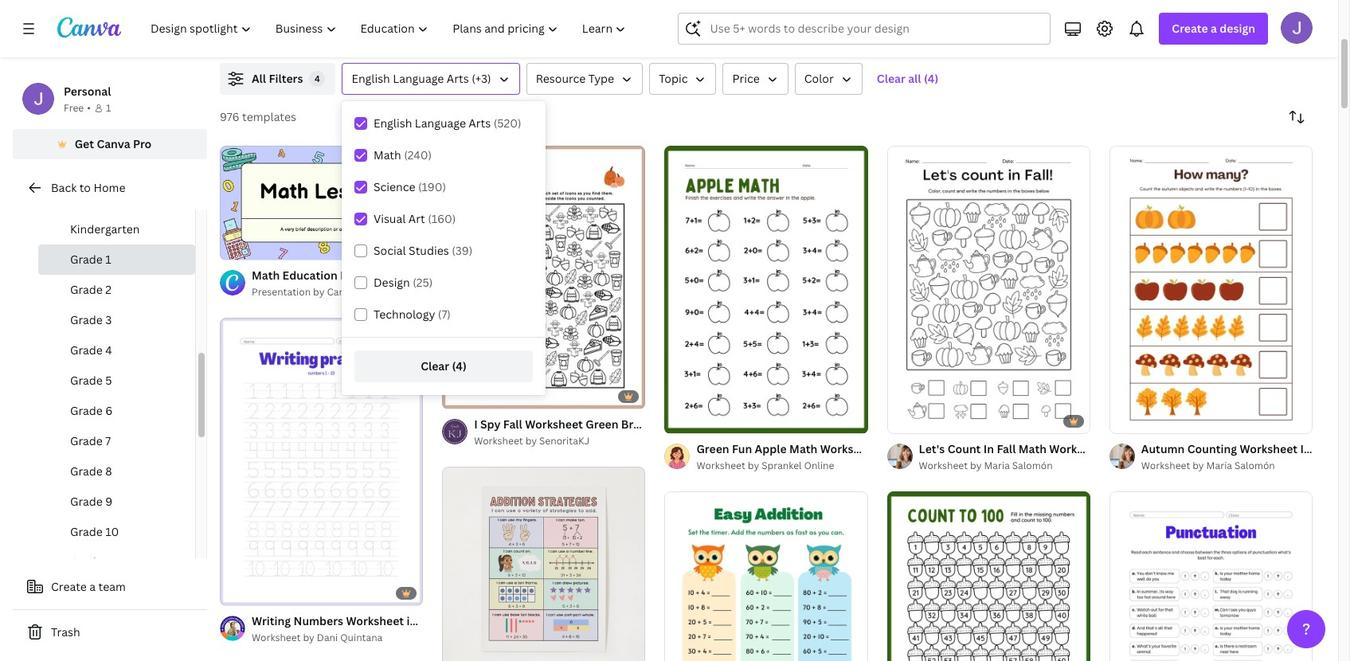 Task type: describe. For each thing, give the bounding box(es) containing it.
(+3)
[[472, 71, 491, 86]]

create a team button
[[13, 571, 207, 603]]

grade 3 link
[[38, 305, 195, 335]]

grade 4 link
[[38, 335, 195, 366]]

canva inside presentation by canva creative studio link
[[327, 285, 355, 299]]

free
[[64, 101, 84, 115]]

back to home
[[51, 180, 125, 195]]

arts for (520)
[[469, 115, 491, 131]]

grade 8
[[70, 464, 112, 479]]

color
[[804, 71, 834, 86]]

purple
[[419, 613, 455, 628]]

1 for 1
[[106, 101, 111, 115]]

1 worksheet by maria salomón link from the left
[[919, 458, 1090, 474]]

5
[[105, 373, 112, 388]]

grade 11
[[70, 554, 117, 569]]

0 vertical spatial 4
[[315, 72, 320, 84]]

white
[[458, 613, 490, 628]]

sprankel
[[762, 459, 802, 472]]

by inside green fun apple math worksheet worksheet by sprankel online
[[748, 459, 759, 472]]

team
[[98, 579, 126, 594]]

1 of 2 link
[[1109, 146, 1313, 433]]

kindergarten
[[70, 221, 140, 237]]

grade 3
[[70, 312, 112, 327]]

grade for grade 7
[[70, 433, 103, 448]]

grade 5
[[70, 373, 112, 388]]

green fun apple math worksheet worksheet by sprankel online
[[696, 441, 878, 472]]

6
[[105, 403, 113, 418]]

create a design
[[1172, 21, 1255, 36]]

1 of 2
[[1121, 414, 1143, 426]]

science (190)
[[374, 179, 446, 194]]

green fun apple math worksheet image
[[665, 146, 868, 433]]

10
[[105, 524, 119, 539]]

worksheet by senoritakj link
[[474, 434, 645, 450]]

(520)
[[494, 115, 521, 131]]

grade for grade 4
[[70, 342, 103, 358]]

green fun count to 100 math worksheet set image
[[887, 492, 1090, 661]]

create for create a team
[[51, 579, 87, 594]]

clear all (4) button
[[869, 63, 946, 95]]

writing numbers worksheet in purple white simple style link
[[252, 612, 560, 630]]

green inside i spy fall worksheet green brown worksheet by senoritakj
[[586, 417, 618, 432]]

top level navigation element
[[140, 13, 640, 45]]

get
[[75, 136, 94, 151]]

14
[[249, 240, 259, 252]]

color button
[[795, 63, 862, 95]]

presentation by canva creative studio link
[[252, 284, 429, 300]]

salomón for second worksheet by maria salomón link from the left
[[1235, 459, 1275, 472]]

2 worksheet by maria salomón link from the left
[[1141, 458, 1313, 474]]

free •
[[64, 101, 91, 115]]

style
[[532, 613, 560, 628]]

to
[[79, 180, 91, 195]]

i spy fall worksheet green brown image
[[442, 146, 645, 409]]

clear all (4)
[[877, 71, 939, 86]]

8
[[105, 464, 112, 479]]

english for english language arts (+3)
[[352, 71, 390, 86]]

create a team
[[51, 579, 126, 594]]

pre-
[[70, 191, 92, 206]]

1 of 14 link
[[220, 146, 423, 260]]

(7)
[[438, 307, 451, 322]]

topic
[[659, 71, 688, 86]]

grade 6 link
[[38, 396, 195, 426]]

0 horizontal spatial (4)
[[452, 358, 467, 374]]

pre-school
[[70, 191, 128, 206]]

resource type button
[[526, 63, 643, 95]]

type
[[588, 71, 614, 86]]

language for (+3)
[[393, 71, 444, 86]]

writing numbers worksheet in purple white simple style worksheet by dani quintana
[[252, 613, 560, 644]]

quintana
[[340, 631, 383, 644]]

grade for grade 3
[[70, 312, 103, 327]]

arts for (+3)
[[447, 71, 469, 86]]

grade 5 link
[[38, 366, 195, 396]]

design (25)
[[374, 275, 433, 290]]

worksheet by sprankel online link
[[696, 458, 868, 474]]

(160)
[[428, 211, 456, 226]]

social
[[374, 243, 406, 258]]

back to home link
[[13, 172, 207, 204]]

fall
[[503, 417, 522, 432]]

online
[[804, 459, 834, 472]]

blue and green playful easy addition worksheet image
[[665, 492, 868, 661]]

salomón for second worksheet by maria salomón link from right
[[1012, 459, 1053, 472]]

senoritakj
[[539, 434, 589, 448]]

math (240)
[[374, 147, 432, 162]]

filters
[[269, 71, 303, 86]]

autumn counting worksheet in brown and orange illustrative style image
[[1109, 146, 1313, 433]]

pastel simple math addition strategies poster image
[[442, 467, 645, 661]]

all filters
[[252, 71, 303, 86]]

grade 10 link
[[38, 517, 195, 547]]

studies
[[409, 243, 449, 258]]

(39)
[[452, 243, 473, 258]]

0 horizontal spatial 2
[[105, 282, 112, 297]]

1 horizontal spatial 2
[[1138, 414, 1143, 426]]

fun
[[732, 441, 752, 456]]

clear for clear all (4)
[[877, 71, 905, 86]]

spy
[[480, 417, 501, 432]]



Task type: vqa. For each thing, say whether or not it's contained in the screenshot.
'Brand Templates'
no



Task type: locate. For each thing, give the bounding box(es) containing it.
grade 9 link
[[38, 487, 195, 517]]

0 horizontal spatial clear
[[421, 358, 449, 374]]

clear for clear (4)
[[421, 358, 449, 374]]

0 horizontal spatial 4
[[105, 342, 112, 358]]

0 vertical spatial create
[[1172, 21, 1208, 36]]

9
[[105, 494, 113, 509]]

1 for 1 of 2
[[1121, 414, 1125, 426]]

of for presentation by canva creative studio
[[238, 240, 247, 252]]

1 horizontal spatial green
[[696, 441, 729, 456]]

1 horizontal spatial maria
[[1206, 459, 1232, 472]]

pro
[[133, 136, 152, 151]]

a inside dropdown button
[[1211, 21, 1217, 36]]

grade
[[70, 252, 103, 267], [70, 282, 103, 297], [70, 312, 103, 327], [70, 342, 103, 358], [70, 373, 103, 388], [70, 403, 103, 418], [70, 433, 103, 448], [70, 464, 103, 479], [70, 494, 103, 509], [70, 524, 103, 539], [70, 554, 103, 569]]

technology (7)
[[374, 307, 451, 322]]

1 vertical spatial create
[[51, 579, 87, 594]]

create inside dropdown button
[[1172, 21, 1208, 36]]

a
[[1211, 21, 1217, 36], [89, 579, 96, 594]]

2 maria from the left
[[1206, 459, 1232, 472]]

language for (520)
[[415, 115, 466, 131]]

0 vertical spatial 2
[[105, 282, 112, 297]]

grade down grade 1
[[70, 282, 103, 297]]

by inside i spy fall worksheet green brown worksheet by senoritakj
[[525, 434, 537, 448]]

create a design button
[[1159, 13, 1268, 45]]

1 horizontal spatial math
[[789, 441, 817, 456]]

grade left 7
[[70, 433, 103, 448]]

price
[[732, 71, 760, 86]]

9 grade from the top
[[70, 494, 103, 509]]

976 templates
[[220, 109, 296, 124]]

1 horizontal spatial (4)
[[924, 71, 939, 86]]

salomón
[[1012, 459, 1053, 472], [1235, 459, 1275, 472]]

english inside button
[[352, 71, 390, 86]]

design
[[1220, 21, 1255, 36]]

create for create a design
[[1172, 21, 1208, 36]]

worksheet by maria salomón for second worksheet by maria salomón link from right
[[919, 459, 1053, 472]]

0 horizontal spatial green
[[586, 417, 618, 432]]

worksheet
[[525, 417, 583, 432], [474, 434, 523, 448], [820, 441, 878, 456], [696, 459, 745, 472], [919, 459, 968, 472], [1141, 459, 1190, 472], [346, 613, 404, 628], [252, 631, 301, 644]]

a left team
[[89, 579, 96, 594]]

i spy fall worksheet green brown worksheet by senoritakj
[[474, 417, 656, 448]]

1 maria from the left
[[984, 459, 1010, 472]]

0 vertical spatial a
[[1211, 21, 1217, 36]]

1 vertical spatial arts
[[469, 115, 491, 131]]

pre-school link
[[38, 184, 195, 214]]

clear left all
[[877, 71, 905, 86]]

english for english language arts (520)
[[374, 115, 412, 131]]

clear
[[877, 71, 905, 86], [421, 358, 449, 374]]

1 vertical spatial green
[[696, 441, 729, 456]]

$
[[407, 241, 412, 253]]

grade for grade 10
[[70, 524, 103, 539]]

3
[[105, 312, 112, 327]]

grade 10
[[70, 524, 119, 539]]

grade for grade 1
[[70, 252, 103, 267]]

(240)
[[404, 147, 432, 162]]

i
[[474, 417, 478, 432]]

0 horizontal spatial math
[[374, 147, 401, 162]]

1 horizontal spatial create
[[1172, 21, 1208, 36]]

english language arts (+3)
[[352, 71, 491, 86]]

1 horizontal spatial of
[[1127, 414, 1136, 426]]

school
[[92, 191, 128, 206]]

by inside the writing numbers worksheet in purple white simple style worksheet by dani quintana
[[303, 631, 315, 644]]

studio
[[399, 285, 429, 299]]

by
[[313, 285, 325, 299], [525, 434, 537, 448], [748, 459, 759, 472], [970, 459, 982, 472], [1193, 459, 1204, 472], [303, 631, 315, 644]]

all
[[908, 71, 921, 86]]

canva left the "creative" at the top of the page
[[327, 285, 355, 299]]

grade left "8"
[[70, 464, 103, 479]]

0 vertical spatial arts
[[447, 71, 469, 86]]

green fun apple math worksheet link
[[696, 440, 878, 458]]

get canva pro
[[75, 136, 152, 151]]

1 horizontal spatial 4
[[315, 72, 320, 84]]

let's count in fall math worksheet in monochromatic illustrative style image
[[887, 146, 1090, 433]]

0 vertical spatial (4)
[[924, 71, 939, 86]]

punctuation worksheet in purple simple modern style image
[[1109, 492, 1313, 661]]

0 horizontal spatial maria
[[984, 459, 1010, 472]]

4 grade from the top
[[70, 342, 103, 358]]

worksheet by dani quintana link
[[252, 630, 423, 646]]

0 horizontal spatial canva
[[97, 136, 130, 151]]

create inside button
[[51, 579, 87, 594]]

apple
[[755, 441, 787, 456]]

math up the "online"
[[789, 441, 817, 456]]

11 grade from the top
[[70, 554, 103, 569]]

maria
[[984, 459, 1010, 472], [1206, 459, 1232, 472]]

jacob simon image
[[1281, 12, 1313, 44]]

create
[[1172, 21, 1208, 36], [51, 579, 87, 594]]

all
[[252, 71, 266, 86]]

11
[[105, 554, 117, 569]]

(4)
[[924, 71, 939, 86], [452, 358, 467, 374]]

social studies (39)
[[374, 243, 473, 258]]

math inside green fun apple math worksheet worksheet by sprankel online
[[789, 441, 817, 456]]

1 salomón from the left
[[1012, 459, 1053, 472]]

home
[[93, 180, 125, 195]]

4 up 5
[[105, 342, 112, 358]]

grade left "3"
[[70, 312, 103, 327]]

arts left (520)
[[469, 115, 491, 131]]

arts inside button
[[447, 71, 469, 86]]

technology
[[374, 307, 435, 322]]

create down grade 11
[[51, 579, 87, 594]]

1 of 14
[[231, 240, 259, 252]]

grade for grade 2
[[70, 282, 103, 297]]

Search search field
[[710, 14, 1041, 44]]

1 vertical spatial clear
[[421, 358, 449, 374]]

kindergarten link
[[38, 214, 195, 245]]

4 right filters
[[315, 72, 320, 84]]

grade for grade 6
[[70, 403, 103, 418]]

grade 9
[[70, 494, 113, 509]]

0 vertical spatial of
[[238, 240, 247, 252]]

1 grade from the top
[[70, 252, 103, 267]]

10 grade from the top
[[70, 524, 103, 539]]

0 horizontal spatial a
[[89, 579, 96, 594]]

1 horizontal spatial a
[[1211, 21, 1217, 36]]

arts left '(+3)'
[[447, 71, 469, 86]]

grade down grade 3
[[70, 342, 103, 358]]

2 salomón from the left
[[1235, 459, 1275, 472]]

grade 11 link
[[38, 547, 195, 577]]

grade 1
[[70, 252, 111, 267]]

0 horizontal spatial worksheet by maria salomón
[[919, 459, 1053, 472]]

green inside green fun apple math worksheet worksheet by sprankel online
[[696, 441, 729, 456]]

presentation
[[252, 285, 311, 299]]

green left the brown
[[586, 417, 618, 432]]

visual art (160)
[[374, 211, 456, 226]]

8 grade from the top
[[70, 464, 103, 479]]

1 vertical spatial 4
[[105, 342, 112, 358]]

grade 8 link
[[38, 456, 195, 487]]

1 vertical spatial language
[[415, 115, 466, 131]]

1 vertical spatial a
[[89, 579, 96, 594]]

1 for 1 of 14
[[231, 240, 236, 252]]

presentation by canva creative studio
[[252, 285, 429, 299]]

a for team
[[89, 579, 96, 594]]

language up '(240)'
[[415, 115, 466, 131]]

green left fun
[[696, 441, 729, 456]]

canva left pro on the top of page
[[97, 136, 130, 151]]

writing
[[252, 613, 291, 628]]

0 horizontal spatial salomón
[[1012, 459, 1053, 472]]

visual
[[374, 211, 406, 226]]

create left 'design' on the right top of the page
[[1172, 21, 1208, 36]]

6 grade from the top
[[70, 403, 103, 418]]

grade left 5
[[70, 373, 103, 388]]

1 horizontal spatial worksheet by maria salomón link
[[1141, 458, 1313, 474]]

math left '(240)'
[[374, 147, 401, 162]]

2 grade from the top
[[70, 282, 103, 297]]

grade left 6
[[70, 403, 103, 418]]

writing numbers worksheet in purple white simple style image
[[220, 318, 423, 605]]

1 vertical spatial english
[[374, 115, 412, 131]]

0 horizontal spatial worksheet by maria salomón link
[[919, 458, 1090, 474]]

trash
[[51, 624, 80, 640]]

clear down (7)
[[421, 358, 449, 374]]

1 horizontal spatial salomón
[[1235, 459, 1275, 472]]

0 horizontal spatial create
[[51, 579, 87, 594]]

in
[[407, 613, 417, 628]]

0 vertical spatial language
[[393, 71, 444, 86]]

5 grade from the top
[[70, 373, 103, 388]]

grade 2 link
[[38, 275, 195, 305]]

brown
[[621, 417, 656, 432]]

2
[[105, 282, 112, 297], [1138, 414, 1143, 426]]

1 vertical spatial 2
[[1138, 414, 1143, 426]]

0 horizontal spatial of
[[238, 240, 247, 252]]

resource type
[[536, 71, 614, 86]]

0 vertical spatial math
[[374, 147, 401, 162]]

canva inside get canva pro button
[[97, 136, 130, 151]]

grade up grade 2
[[70, 252, 103, 267]]

(25)
[[413, 275, 433, 290]]

Sort by button
[[1281, 101, 1313, 133]]

art
[[408, 211, 425, 226]]

price button
[[723, 63, 788, 95]]

language inside button
[[393, 71, 444, 86]]

worksheet by maria salomón for second worksheet by maria salomón link from the left
[[1141, 459, 1275, 472]]

1 horizontal spatial worksheet by maria salomón
[[1141, 459, 1275, 472]]

1 vertical spatial math
[[789, 441, 817, 456]]

templates
[[242, 109, 296, 124]]

0 vertical spatial green
[[586, 417, 618, 432]]

1 horizontal spatial clear
[[877, 71, 905, 86]]

grade for grade 5
[[70, 373, 103, 388]]

math education presentation skeleton in a purple white black lined style image
[[220, 146, 423, 260]]

english down top level navigation element at left
[[352, 71, 390, 86]]

canva
[[97, 136, 130, 151], [327, 285, 355, 299]]

grade up create a team
[[70, 554, 103, 569]]

resource
[[536, 71, 586, 86]]

a left 'design' on the right top of the page
[[1211, 21, 1217, 36]]

of
[[238, 240, 247, 252], [1127, 414, 1136, 426]]

maria for second worksheet by maria salomón link from right
[[984, 459, 1010, 472]]

3 grade from the top
[[70, 312, 103, 327]]

grade for grade 9
[[70, 494, 103, 509]]

(190)
[[418, 179, 446, 194]]

of for worksheet by maria salomón
[[1127, 414, 1136, 426]]

maria for second worksheet by maria salomón link from the left
[[1206, 459, 1232, 472]]

grade for grade 11
[[70, 554, 103, 569]]

simple
[[492, 613, 530, 628]]

english up math (240)
[[374, 115, 412, 131]]

science
[[374, 179, 415, 194]]

language up english language arts (520)
[[393, 71, 444, 86]]

4 filter options selected element
[[309, 71, 325, 87]]

a for design
[[1211, 21, 1217, 36]]

0 vertical spatial clear
[[877, 71, 905, 86]]

1 vertical spatial (4)
[[452, 358, 467, 374]]

0 vertical spatial english
[[352, 71, 390, 86]]

0 vertical spatial canva
[[97, 136, 130, 151]]

2 worksheet by maria salomón from the left
[[1141, 459, 1275, 472]]

english language arts (520)
[[374, 115, 521, 131]]

7 grade from the top
[[70, 433, 103, 448]]

worksheet by maria salomón link
[[919, 458, 1090, 474], [1141, 458, 1313, 474]]

grade left 10
[[70, 524, 103, 539]]

1 worksheet by maria salomón from the left
[[919, 459, 1053, 472]]

1 horizontal spatial canva
[[327, 285, 355, 299]]

•
[[87, 101, 91, 115]]

None search field
[[678, 13, 1051, 45]]

clear (4) button
[[354, 350, 533, 382]]

1 vertical spatial canva
[[327, 285, 355, 299]]

back
[[51, 180, 77, 195]]

1 vertical spatial of
[[1127, 414, 1136, 426]]

creative
[[358, 285, 396, 299]]

i spy fall worksheet green brown link
[[474, 416, 656, 434]]

grade for grade 8
[[70, 464, 103, 479]]

personal
[[64, 84, 111, 99]]

a inside button
[[89, 579, 96, 594]]

grade left 9
[[70, 494, 103, 509]]



